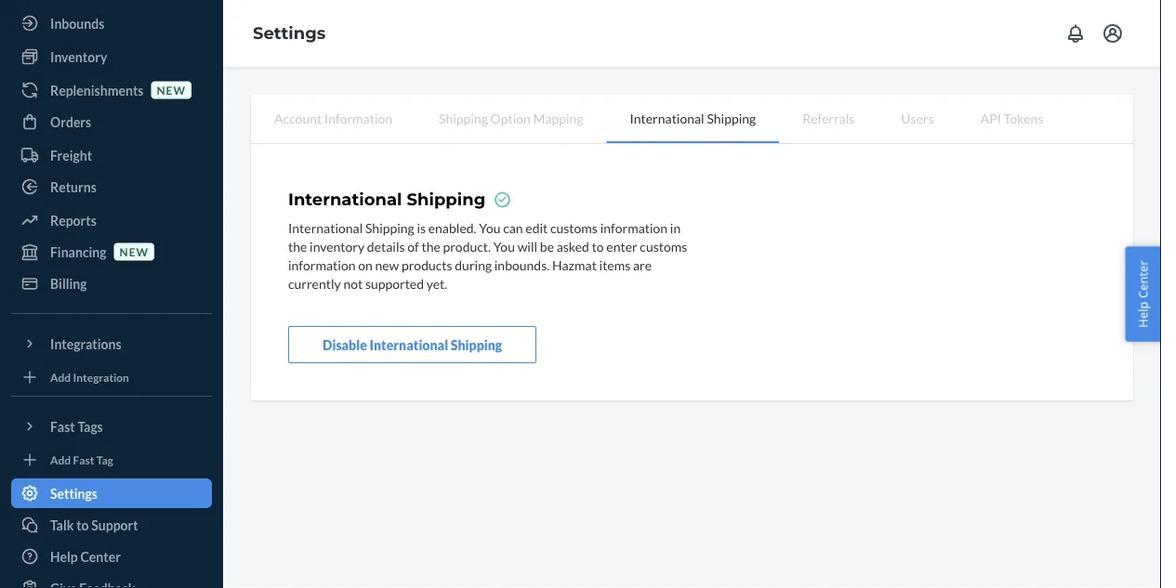 Task type: vqa. For each thing, say whether or not it's contained in the screenshot.
Flexport logo
no



Task type: describe. For each thing, give the bounding box(es) containing it.
inventory
[[50, 49, 107, 65]]

tab list containing account information
[[251, 95, 1134, 144]]

users
[[901, 110, 934, 126]]

add fast tag
[[50, 453, 113, 467]]

inbounds
[[50, 15, 104, 31]]

freight link
[[11, 140, 212, 170]]

inventory link
[[11, 42, 212, 72]]

supported
[[365, 276, 424, 291]]

enter
[[607, 238, 638, 254]]

not
[[344, 276, 363, 291]]

1 vertical spatial customs
[[640, 238, 688, 254]]

inbounds.
[[495, 257, 550, 273]]

0 horizontal spatial information
[[288, 257, 356, 273]]

edit
[[526, 220, 548, 236]]

1 vertical spatial fast
[[73, 453, 94, 467]]

currently
[[288, 276, 341, 291]]

help center link
[[11, 542, 212, 572]]

billing
[[50, 276, 87, 292]]

users tab
[[878, 95, 958, 141]]

add integration
[[50, 371, 129, 384]]

help center inside button
[[1135, 261, 1152, 328]]

option
[[491, 110, 531, 126]]

hazmat
[[552, 257, 597, 273]]

international shipping tab
[[607, 95, 779, 143]]

account
[[274, 110, 322, 126]]

products
[[402, 257, 452, 273]]

integrations button
[[11, 329, 212, 359]]

international inside international shipping is enabled. you can edit customs information in the inventory details of the product. you will be asked to enter customs information on new products during inbounds. hazmat items are currently not supported yet.
[[288, 220, 363, 236]]

reports
[[50, 212, 97, 228]]

help inside button
[[1135, 302, 1152, 328]]

mapping
[[533, 110, 583, 126]]

0 horizontal spatial settings link
[[11, 479, 212, 509]]

can
[[503, 220, 523, 236]]

orders
[[50, 114, 91, 130]]

talk
[[50, 517, 74, 533]]

tokens
[[1004, 110, 1044, 126]]

shipping option mapping tab
[[416, 95, 607, 141]]

yet.
[[427, 276, 448, 291]]

talk to support
[[50, 517, 138, 533]]

disable
[[323, 337, 367, 353]]

details
[[367, 238, 405, 254]]

shipping inside international shipping is enabled. you can edit customs information in the inventory details of the product. you will be asked to enter customs information on new products during inbounds. hazmat items are currently not supported yet.
[[365, 220, 414, 236]]

add fast tag link
[[11, 449, 212, 471]]

be
[[540, 238, 554, 254]]

shipping option mapping
[[439, 110, 583, 126]]

help center inside 'link'
[[50, 549, 121, 565]]

disable international shipping
[[323, 337, 502, 353]]

disable international shipping button
[[288, 326, 537, 363]]

add integration link
[[11, 366, 212, 389]]

are
[[633, 257, 652, 273]]

international shipping is enabled. you can edit customs information in the inventory details of the product. you will be asked to enter customs information on new products during inbounds. hazmat items are currently not supported yet.
[[288, 220, 688, 291]]

international inside button
[[370, 337, 448, 353]]

0 vertical spatial customs
[[550, 220, 598, 236]]

product.
[[443, 238, 491, 254]]

1 horizontal spatial settings
[[253, 23, 326, 43]]

api tokens
[[981, 110, 1044, 126]]

billing link
[[11, 269, 212, 299]]



Task type: locate. For each thing, give the bounding box(es) containing it.
0 vertical spatial help
[[1135, 302, 1152, 328]]

open notifications image
[[1065, 22, 1087, 45]]

1 vertical spatial settings link
[[11, 479, 212, 509]]

new for financing
[[120, 245, 149, 258]]

add for add fast tag
[[50, 453, 71, 467]]

1 horizontal spatial settings link
[[253, 23, 326, 43]]

will
[[518, 238, 538, 254]]

support
[[91, 517, 138, 533]]

0 horizontal spatial the
[[288, 238, 307, 254]]

help center
[[1135, 261, 1152, 328], [50, 549, 121, 565]]

0 vertical spatial add
[[50, 371, 71, 384]]

add for add integration
[[50, 371, 71, 384]]

new down the reports link
[[120, 245, 149, 258]]

new
[[157, 83, 186, 97], [120, 245, 149, 258], [375, 257, 399, 273]]

inbounds link
[[11, 8, 212, 38]]

2 add from the top
[[50, 453, 71, 467]]

customs up asked
[[550, 220, 598, 236]]

financing
[[50, 244, 107, 260]]

1 vertical spatial to
[[76, 517, 89, 533]]

reports link
[[11, 206, 212, 235]]

2 the from the left
[[422, 238, 441, 254]]

the left inventory
[[288, 238, 307, 254]]

1 horizontal spatial the
[[422, 238, 441, 254]]

items
[[599, 257, 631, 273]]

customs
[[550, 220, 598, 236], [640, 238, 688, 254]]

1 add from the top
[[50, 371, 71, 384]]

0 vertical spatial settings
[[253, 23, 326, 43]]

0 vertical spatial information
[[600, 220, 668, 236]]

shipping
[[439, 110, 488, 126], [707, 110, 756, 126], [407, 189, 486, 210], [365, 220, 414, 236], [451, 337, 502, 353]]

during
[[455, 257, 492, 273]]

1 horizontal spatial to
[[592, 238, 604, 254]]

1 horizontal spatial center
[[1135, 261, 1152, 299]]

1 horizontal spatial international shipping
[[630, 110, 756, 126]]

integrations
[[50, 336, 121, 352]]

center inside 'link'
[[80, 549, 121, 565]]

fast inside dropdown button
[[50, 419, 75, 435]]

information up currently
[[288, 257, 356, 273]]

0 horizontal spatial customs
[[550, 220, 598, 236]]

center inside button
[[1135, 261, 1152, 299]]

returns
[[50, 179, 97, 195]]

you
[[479, 220, 501, 236], [493, 238, 515, 254]]

1 vertical spatial help center
[[50, 549, 121, 565]]

0 vertical spatial international shipping
[[630, 110, 756, 126]]

1 horizontal spatial new
[[157, 83, 186, 97]]

1 horizontal spatial information
[[600, 220, 668, 236]]

shipping inside button
[[451, 337, 502, 353]]

add down fast tags
[[50, 453, 71, 467]]

settings up account
[[253, 23, 326, 43]]

0 vertical spatial settings link
[[253, 23, 326, 43]]

0 horizontal spatial help
[[50, 549, 78, 565]]

add left integration
[[50, 371, 71, 384]]

you left can
[[479, 220, 501, 236]]

new down details
[[375, 257, 399, 273]]

tags
[[78, 419, 103, 435]]

freight
[[50, 147, 92, 163]]

international shipping inside "tab"
[[630, 110, 756, 126]]

settings link up talk to support button
[[11, 479, 212, 509]]

0 horizontal spatial settings
[[50, 486, 98, 502]]

asked
[[557, 238, 590, 254]]

0 horizontal spatial international shipping
[[288, 189, 486, 210]]

0 horizontal spatial center
[[80, 549, 121, 565]]

referrals
[[803, 110, 855, 126]]

integration
[[73, 371, 129, 384]]

1 the from the left
[[288, 238, 307, 254]]

new for replenishments
[[157, 83, 186, 97]]

talk to support button
[[11, 511, 212, 540]]

api
[[981, 110, 1002, 126]]

help inside 'link'
[[50, 549, 78, 565]]

0 horizontal spatial help center
[[50, 549, 121, 565]]

1 horizontal spatial help
[[1135, 302, 1152, 328]]

account information tab
[[251, 95, 416, 141]]

customs down in
[[640, 238, 688, 254]]

help center button
[[1126, 247, 1161, 342]]

international inside "tab"
[[630, 110, 705, 126]]

to right talk on the bottom of the page
[[76, 517, 89, 533]]

shipping inside tab
[[439, 110, 488, 126]]

information up enter
[[600, 220, 668, 236]]

1 vertical spatial settings
[[50, 486, 98, 502]]

is
[[417, 220, 426, 236]]

in
[[670, 220, 681, 236]]

replenishments
[[50, 82, 144, 98]]

inventory
[[310, 238, 365, 254]]

new up orders link
[[157, 83, 186, 97]]

of
[[408, 238, 419, 254]]

fast
[[50, 419, 75, 435], [73, 453, 94, 467]]

to inside button
[[76, 517, 89, 533]]

add
[[50, 371, 71, 384], [50, 453, 71, 467]]

orders link
[[11, 107, 212, 137]]

enabled.
[[428, 220, 477, 236]]

0 vertical spatial to
[[592, 238, 604, 254]]

center
[[1135, 261, 1152, 299], [80, 549, 121, 565]]

1 vertical spatial add
[[50, 453, 71, 467]]

new inside international shipping is enabled. you can edit customs information in the inventory details of the product. you will be asked to enter customs information on new products during inbounds. hazmat items are currently not supported yet.
[[375, 257, 399, 273]]

fast left tag
[[73, 453, 94, 467]]

0 vertical spatial fast
[[50, 419, 75, 435]]

tag
[[96, 453, 113, 467]]

settings
[[253, 23, 326, 43], [50, 486, 98, 502]]

to left enter
[[592, 238, 604, 254]]

1 vertical spatial help
[[50, 549, 78, 565]]

1 vertical spatial international shipping
[[288, 189, 486, 210]]

to
[[592, 238, 604, 254], [76, 517, 89, 533]]

1 vertical spatial center
[[80, 549, 121, 565]]

international
[[630, 110, 705, 126], [288, 189, 402, 210], [288, 220, 363, 236], [370, 337, 448, 353]]

you down can
[[493, 238, 515, 254]]

1 horizontal spatial customs
[[640, 238, 688, 254]]

0 horizontal spatial to
[[76, 517, 89, 533]]

2 horizontal spatial new
[[375, 257, 399, 273]]

returns link
[[11, 172, 212, 202]]

settings link
[[253, 23, 326, 43], [11, 479, 212, 509]]

settings up talk on the bottom of the page
[[50, 486, 98, 502]]

open account menu image
[[1102, 22, 1124, 45]]

help
[[1135, 302, 1152, 328], [50, 549, 78, 565]]

0 vertical spatial you
[[479, 220, 501, 236]]

the
[[288, 238, 307, 254], [422, 238, 441, 254]]

1 vertical spatial information
[[288, 257, 356, 273]]

referrals tab
[[779, 95, 878, 141]]

settings link up account
[[253, 23, 326, 43]]

the right "of"
[[422, 238, 441, 254]]

on
[[358, 257, 373, 273]]

fast left tags
[[50, 419, 75, 435]]

0 vertical spatial center
[[1135, 261, 1152, 299]]

0 vertical spatial help center
[[1135, 261, 1152, 328]]

fast tags button
[[11, 412, 212, 442]]

1 horizontal spatial help center
[[1135, 261, 1152, 328]]

shipping inside "tab"
[[707, 110, 756, 126]]

fast tags
[[50, 419, 103, 435]]

information
[[324, 110, 392, 126]]

to inside international shipping is enabled. you can edit customs information in the inventory details of the product. you will be asked to enter customs information on new products during inbounds. hazmat items are currently not supported yet.
[[592, 238, 604, 254]]

1 vertical spatial you
[[493, 238, 515, 254]]

international shipping
[[630, 110, 756, 126], [288, 189, 486, 210]]

account information
[[274, 110, 392, 126]]

information
[[600, 220, 668, 236], [288, 257, 356, 273]]

0 horizontal spatial new
[[120, 245, 149, 258]]

tab list
[[251, 95, 1134, 144]]

api tokens tab
[[958, 95, 1067, 141]]



